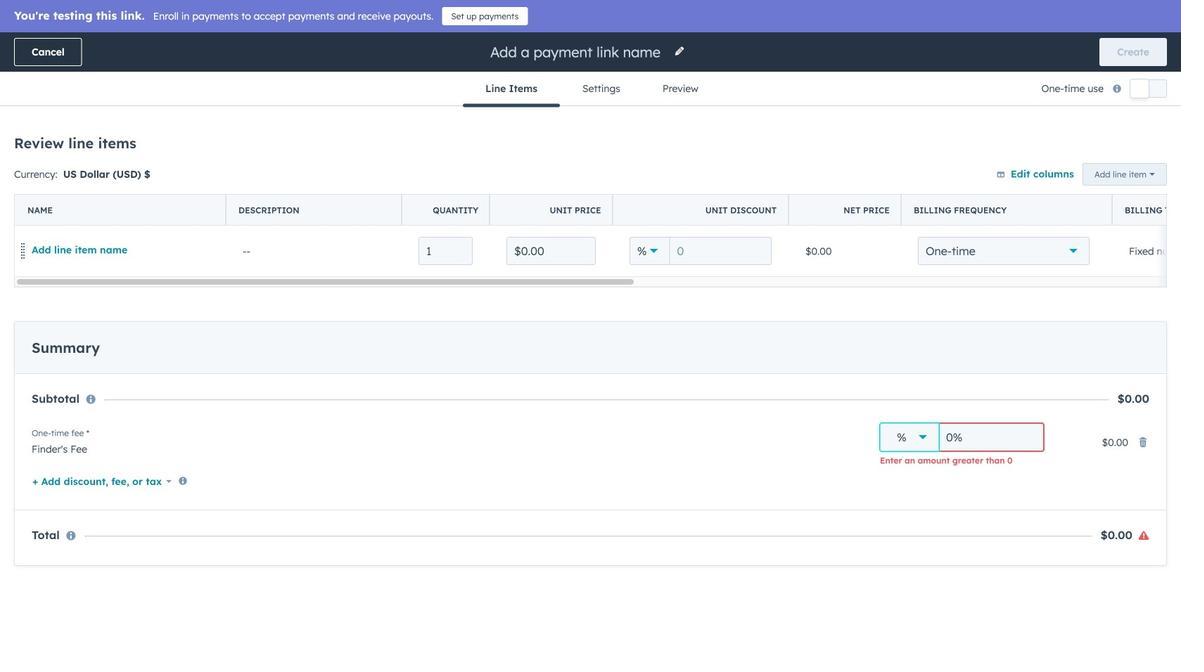 Task type: vqa. For each thing, say whether or not it's contained in the screenshot.
Account
no



Task type: locate. For each thing, give the bounding box(es) containing it.
0 horizontal spatial press to sort. image
[[761, 187, 766, 197]]

7 press to sort. element from the left
[[1004, 187, 1009, 198]]

0 text field
[[669, 237, 772, 265]]

press to sort. image
[[106, 187, 111, 197], [383, 187, 389, 197], [555, 187, 561, 197], [667, 187, 672, 197], [926, 187, 931, 197], [1089, 187, 1094, 197]]

3 press to sort. image from the left
[[555, 187, 561, 197]]

navigation
[[463, 72, 718, 107]]

4 press to sort. image from the left
[[667, 187, 672, 197]]

press to sort. image for sixth press to sort. element from the right
[[555, 187, 561, 197]]

1 horizontal spatial press to sort. image
[[1004, 187, 1009, 197]]

5 press to sort. element from the left
[[761, 187, 766, 198]]

pagination navigation
[[472, 277, 600, 296]]

press to sort. element
[[106, 187, 111, 198], [383, 187, 389, 198], [555, 187, 561, 198], [667, 187, 672, 198], [761, 187, 766, 198], [926, 187, 931, 198], [1004, 187, 1009, 198], [1089, 187, 1094, 198]]

1 press to sort. image from the left
[[106, 187, 111, 197]]

adjustment name element
[[32, 419, 863, 462]]

5 press to sort. image from the left
[[926, 187, 931, 197]]

dialog
[[0, 0, 1181, 654]]

3 press to sort. element from the left
[[555, 187, 561, 198]]

column header
[[215, 177, 324, 208], [15, 195, 227, 226], [226, 195, 402, 226], [402, 195, 490, 226], [490, 195, 613, 226], [613, 195, 789, 226], [789, 195, 902, 226], [901, 195, 1113, 226], [1112, 195, 1181, 226]]

2 press to sort. image from the left
[[383, 187, 389, 197]]

8 press to sort. element from the left
[[1089, 187, 1094, 198]]

Add a payment link name field
[[489, 43, 666, 62]]

press to sort. image
[[761, 187, 766, 197], [1004, 187, 1009, 197]]

6 press to sort. image from the left
[[1089, 187, 1094, 197]]

press to sort. image for 3rd press to sort. element from the right
[[926, 187, 931, 197]]

press to sort. image for 8th press to sort. element from the right
[[106, 187, 111, 197]]

Search search field
[[34, 134, 315, 163]]

page section element
[[0, 32, 1181, 107]]

None text field
[[419, 237, 473, 265], [507, 237, 596, 265], [419, 237, 473, 265], [507, 237, 596, 265]]

2 press to sort. element from the left
[[383, 187, 389, 198]]



Task type: describe. For each thing, give the bounding box(es) containing it.
1 press to sort. element from the left
[[106, 187, 111, 198]]

4 press to sort. element from the left
[[667, 187, 672, 198]]

press to sort. image for fourth press to sort. element from the left
[[667, 187, 672, 197]]

1 press to sort. image from the left
[[761, 187, 766, 197]]

navigation inside page section element
[[463, 72, 718, 107]]

press to sort. image for eighth press to sort. element
[[1089, 187, 1094, 197]]

Enter a fee name text field
[[32, 436, 863, 459]]

6 press to sort. element from the left
[[926, 187, 931, 198]]

Adjustment Amount text field
[[939, 424, 1044, 452]]

2 press to sort. image from the left
[[1004, 187, 1009, 197]]

press to sort. image for 2nd press to sort. element from left
[[383, 187, 389, 197]]



